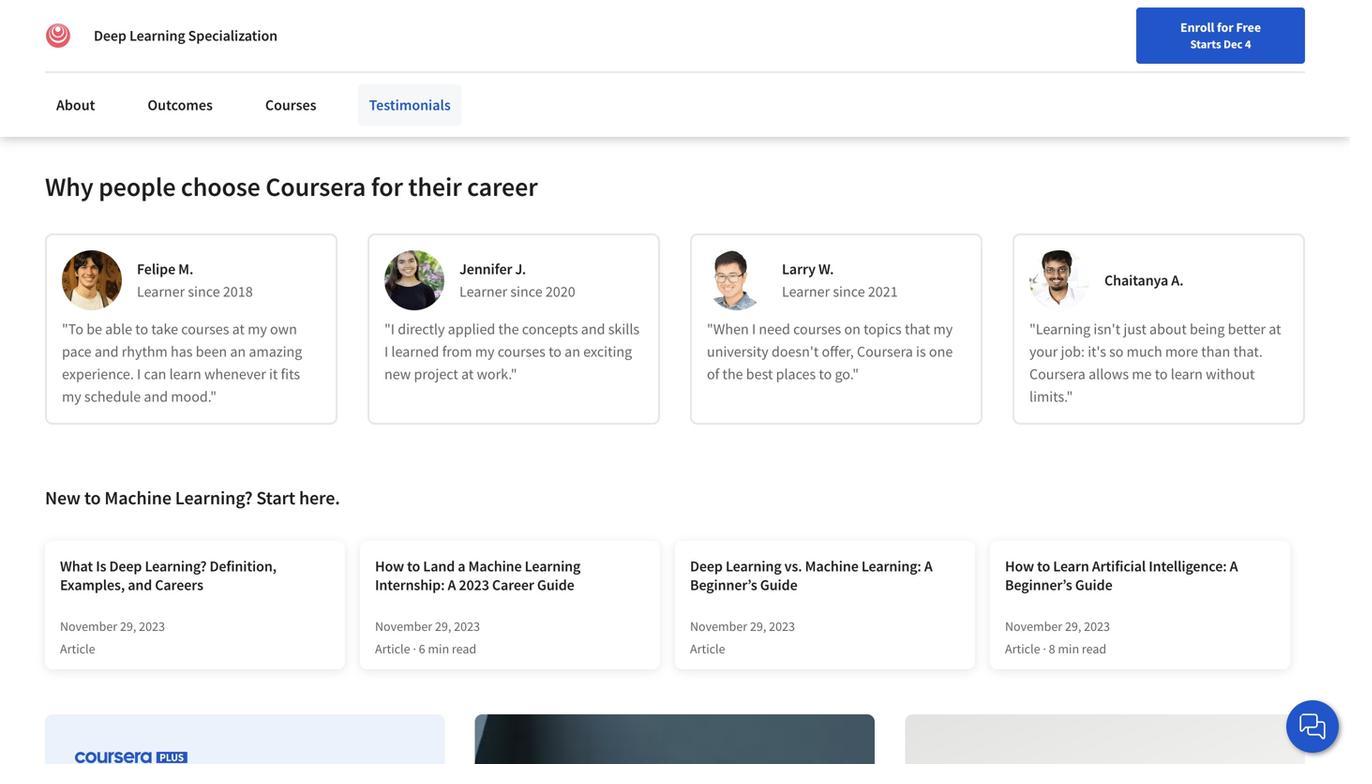 Task type: vqa. For each thing, say whether or not it's contained in the screenshot.
business
no



Task type: describe. For each thing, give the bounding box(es) containing it.
job:
[[1061, 342, 1085, 361]]

learning:
[[861, 557, 921, 576]]

their
[[408, 170, 462, 203]]

specialization
[[188, 26, 278, 45]]

me
[[1132, 365, 1152, 383]]

than
[[1201, 342, 1230, 361]]

to inside how to land a machine learning internship: a 2023 career guide
[[407, 557, 420, 576]]

to inside "i directly applied the concepts and skills i learned from my courses to an exciting new project at work."
[[549, 342, 562, 361]]

article for what is deep learning? definition, examples, and careers
[[60, 640, 95, 657]]

29, for land
[[435, 618, 451, 635]]

chat with us image
[[1298, 712, 1328, 742]]

people
[[99, 170, 176, 203]]

guide for deep
[[760, 576, 797, 594]]

and inside what is deep learning? definition, examples, and careers
[[128, 576, 152, 594]]

november 29, 2023 article for beginner's
[[690, 618, 795, 657]]

how for how to learn artificial intelligence: a beginner's guide
[[1005, 557, 1034, 576]]

deep learning vs. machine learning: a beginner's guide
[[690, 557, 933, 594]]

guide for how
[[1075, 576, 1112, 594]]

is
[[96, 557, 106, 576]]

article for how to land a machine learning internship: a 2023 career guide
[[375, 640, 410, 657]]

w.
[[818, 260, 834, 278]]

learned
[[391, 342, 439, 361]]

to inside how to learn artificial intelligence: a beginner's guide
[[1037, 557, 1050, 576]]

my inside "when i need courses on topics that my university doesn't offer, coursera is one of the best places to go."
[[933, 320, 953, 338]]

· for beginner's
[[1043, 640, 1046, 657]]

machine inside deep learning vs. machine learning: a beginner's guide
[[805, 557, 859, 576]]

6
[[419, 640, 425, 657]]

limits."
[[1029, 387, 1073, 406]]

and down "can"
[[144, 387, 168, 406]]

"when
[[707, 320, 749, 338]]

artificial
[[1092, 557, 1146, 576]]

without
[[1206, 365, 1255, 383]]

november for what is deep learning? definition, examples, and careers
[[60, 618, 117, 635]]

courses inside "when i need courses on topics that my university doesn't offer, coursera is one of the best places to go."
[[793, 320, 841, 338]]

work."
[[477, 365, 517, 383]]

about link
[[45, 84, 106, 126]]

2023 for what is deep learning? definition, examples, and careers
[[139, 618, 165, 635]]

jennifer j. learner since 2020
[[459, 260, 575, 301]]

outcomes link
[[136, 84, 224, 126]]

on
[[844, 320, 861, 338]]

own
[[270, 320, 297, 338]]

a for how to learn artificial intelligence: a beginner's guide
[[1230, 557, 1238, 576]]

much
[[1127, 342, 1162, 361]]

a inside how to land a machine learning internship: a 2023 career guide
[[448, 576, 456, 594]]

individuals
[[54, 9, 125, 28]]

from
[[442, 342, 472, 361]]

schedule
[[84, 387, 141, 406]]

a
[[458, 557, 465, 576]]

min for beginner's
[[1058, 640, 1079, 657]]

enroll for free starts dec 4
[[1180, 19, 1261, 52]]

deep for deep learning specialization
[[94, 26, 126, 45]]

careers
[[155, 576, 203, 594]]

why
[[45, 170, 93, 203]]

amazing
[[249, 342, 302, 361]]

just
[[1124, 320, 1147, 338]]

november for deep learning vs. machine learning: a beginner's guide
[[690, 618, 747, 635]]

read for guide
[[1082, 640, 1107, 657]]

felipe
[[137, 260, 175, 278]]

november 29, 2023 article · 8 min read
[[1005, 618, 1110, 657]]

november 29, 2023 article for and
[[60, 618, 165, 657]]

a for deep learning vs. machine learning: a beginner's guide
[[924, 557, 933, 576]]

29, for deep
[[120, 618, 136, 635]]

pace
[[62, 342, 92, 361]]

my down experience.
[[62, 387, 81, 406]]

learner for jennifer
[[459, 282, 507, 301]]

better
[[1228, 320, 1266, 338]]

0 horizontal spatial machine
[[104, 486, 171, 509]]

been
[[196, 342, 227, 361]]

skills
[[608, 320, 640, 338]]

0 vertical spatial your
[[912, 59, 936, 76]]

being
[[1190, 320, 1225, 338]]

my inside "i directly applied the concepts and skills i learned from my courses to an exciting new project at work."
[[475, 342, 495, 361]]

the inside "i directly applied the concepts and skills i learned from my courses to an exciting new project at work."
[[498, 320, 519, 338]]

internship:
[[375, 576, 445, 594]]

learning for deep learning vs. machine learning: a beginner's guide
[[726, 557, 782, 576]]

outcomes
[[148, 96, 213, 114]]

felipe m. learner since 2018
[[137, 260, 253, 301]]

about
[[1150, 320, 1187, 338]]

what is deep learning? definition, examples, and careers
[[60, 557, 277, 594]]

mood."
[[171, 387, 217, 406]]

learn
[[1053, 557, 1089, 576]]

an inside "to be able to take courses at my own pace and rhythm has been an amazing experience. i can learn whenever it fits my schedule and mood."
[[230, 342, 246, 361]]

show
[[90, 54, 122, 71]]

jennifer
[[459, 260, 512, 278]]

show notifications image
[[1152, 61, 1175, 83]]

"when i need courses on topics that my university doesn't offer, coursera is one of the best places to go."
[[707, 320, 953, 383]]

2020
[[546, 282, 575, 301]]

"learning isn't just about being better at your job: it's so much more than that. coursera allows me to learn without limits."
[[1029, 320, 1281, 406]]

29, for learn
[[1065, 618, 1081, 635]]

places
[[776, 365, 816, 383]]

examples,
[[60, 576, 125, 594]]

more inside button
[[134, 54, 164, 71]]

applied
[[448, 320, 495, 338]]

here.
[[299, 486, 340, 509]]

m.
[[178, 260, 193, 278]]

2018
[[223, 282, 253, 301]]

that.
[[1233, 342, 1263, 361]]

university
[[707, 342, 769, 361]]

to inside "learning isn't just about being better at your job: it's so much more than that. coursera allows me to learn without limits."
[[1155, 365, 1168, 383]]

courses link
[[254, 84, 328, 126]]

courses
[[265, 96, 316, 114]]

deeplearning.ai image
[[45, 23, 71, 49]]

2021
[[868, 282, 898, 301]]

a.
[[1171, 271, 1184, 290]]

is
[[916, 342, 926, 361]]

allows
[[1089, 365, 1129, 383]]

directly
[[398, 320, 445, 338]]

"i
[[384, 320, 395, 338]]

coursera plus image
[[75, 751, 188, 763]]

find your new career
[[885, 59, 1002, 76]]

definition,
[[210, 557, 277, 576]]

it's
[[1088, 342, 1106, 361]]

"to
[[62, 320, 83, 338]]

courses inside "i directly applied the concepts and skills i learned from my courses to an exciting new project at work."
[[498, 342, 546, 361]]

one
[[929, 342, 953, 361]]



Task type: locate. For each thing, give the bounding box(es) containing it.
1 since from the left
[[188, 282, 220, 301]]

go."
[[835, 365, 859, 383]]

0 horizontal spatial november 29, 2023 article
[[60, 618, 165, 657]]

2 guide from the left
[[760, 576, 797, 594]]

2023 down deep learning vs. machine learning: a beginner's guide at the bottom right of the page
[[769, 618, 795, 635]]

3 article from the left
[[690, 640, 725, 657]]

2 november 29, 2023 article from the left
[[690, 618, 795, 657]]

1 vertical spatial for
[[371, 170, 403, 203]]

larry
[[782, 260, 816, 278]]

learning up the "1" on the top of page
[[129, 26, 185, 45]]

deep
[[94, 26, 126, 45], [109, 557, 142, 576], [690, 557, 723, 576]]

i left "can"
[[137, 365, 141, 383]]

courses up been
[[181, 320, 229, 338]]

learner inside the jennifer j. learner since 2020
[[459, 282, 507, 301]]

3 29, from the left
[[750, 618, 766, 635]]

since for w.
[[833, 282, 865, 301]]

0 horizontal spatial learn
[[169, 365, 201, 383]]

since inside the jennifer j. learner since 2020
[[510, 282, 543, 301]]

0 horizontal spatial since
[[188, 282, 220, 301]]

read
[[452, 640, 476, 657], [1082, 640, 1107, 657]]

learner down felipe
[[137, 282, 185, 301]]

29, down the examples,
[[120, 618, 136, 635]]

2 horizontal spatial coursera
[[1029, 365, 1086, 383]]

1 horizontal spatial career
[[966, 59, 1002, 76]]

2 article from the left
[[375, 640, 410, 657]]

1 horizontal spatial machine
[[468, 557, 522, 576]]

0 vertical spatial new
[[939, 59, 964, 76]]

1 horizontal spatial a
[[924, 557, 933, 576]]

4 article from the left
[[1005, 640, 1040, 657]]

1 guide from the left
[[537, 576, 574, 594]]

learn
[[169, 365, 201, 383], [1171, 365, 1203, 383]]

to down concepts
[[549, 342, 562, 361]]

· for internship:
[[413, 640, 416, 657]]

learner inside the felipe m. learner since 2018
[[137, 282, 185, 301]]

0 horizontal spatial career
[[492, 576, 534, 594]]

an
[[230, 342, 246, 361], [565, 342, 580, 361]]

learning? for deep
[[145, 557, 207, 576]]

at down from
[[461, 365, 474, 383]]

the right of
[[722, 365, 743, 383]]

choose
[[181, 170, 260, 203]]

2 horizontal spatial since
[[833, 282, 865, 301]]

what
[[60, 557, 93, 576]]

1 · from the left
[[413, 640, 416, 657]]

deep left vs.
[[690, 557, 723, 576]]

beginner's inside how to learn artificial intelligence: a beginner's guide
[[1005, 576, 1072, 594]]

3 learner from the left
[[782, 282, 830, 301]]

learner inside larry w. learner since 2021
[[782, 282, 830, 301]]

2 horizontal spatial learner
[[782, 282, 830, 301]]

2023 for how to learn artificial intelligence: a beginner's guide
[[1084, 618, 1110, 635]]

1 horizontal spatial more
[[1165, 342, 1198, 361]]

0 horizontal spatial i
[[137, 365, 141, 383]]

new up what
[[45, 486, 81, 509]]

0 horizontal spatial new
[[45, 486, 81, 509]]

my up one
[[933, 320, 953, 338]]

a inside how to learn artificial intelligence: a beginner's guide
[[1230, 557, 1238, 576]]

chaitanya
[[1104, 271, 1168, 290]]

2023 right land
[[459, 576, 489, 594]]

learning? left definition,
[[145, 557, 207, 576]]

1 vertical spatial i
[[384, 342, 388, 361]]

a left a
[[448, 576, 456, 594]]

beginner's for to
[[1005, 576, 1072, 594]]

29, down learn
[[1065, 618, 1081, 635]]

how inside how to land a machine learning internship: a 2023 career guide
[[375, 557, 404, 576]]

i inside "to be able to take courses at my own pace and rhythm has been an amazing experience. i can learn whenever it fits my schedule and mood."
[[137, 365, 141, 383]]

for inside enroll for free starts dec 4
[[1217, 19, 1234, 36]]

more
[[134, 54, 164, 71], [1165, 342, 1198, 361]]

isn't
[[1094, 320, 1121, 338]]

to left go."
[[819, 365, 832, 383]]

2023 inside november 29, 2023 article · 8 min read
[[1084, 618, 1110, 635]]

new
[[939, 59, 964, 76], [45, 486, 81, 509]]

deep for deep learning vs. machine learning: a beginner's guide
[[690, 557, 723, 576]]

career left english button
[[966, 59, 1002, 76]]

2 learn from the left
[[1171, 365, 1203, 383]]

i
[[752, 320, 756, 338], [384, 342, 388, 361], [137, 365, 141, 383]]

the right applied
[[498, 320, 519, 338]]

1 horizontal spatial how
[[1005, 557, 1034, 576]]

0 horizontal spatial guide
[[537, 576, 574, 594]]

larry w. learner since 2021
[[782, 260, 898, 301]]

topics
[[864, 320, 902, 338]]

article for deep learning vs. machine learning: a beginner's guide
[[690, 640, 725, 657]]

article for how to learn artificial intelligence: a beginner's guide
[[1005, 640, 1040, 657]]

29, down deep learning vs. machine learning: a beginner's guide at the bottom right of the page
[[750, 618, 766, 635]]

your inside "learning isn't just about being better at your job: it's so much more than that. coursera allows me to learn without limits."
[[1029, 342, 1058, 361]]

1 vertical spatial career
[[492, 576, 534, 594]]

learning? left start
[[175, 486, 253, 509]]

the inside "when i need courses on topics that my university doesn't offer, coursera is one of the best places to go."
[[722, 365, 743, 383]]

1 vertical spatial more
[[1165, 342, 1198, 361]]

more down about
[[1165, 342, 1198, 361]]

read for a
[[452, 640, 476, 657]]

coursera
[[266, 170, 366, 203], [857, 342, 913, 361], [1029, 365, 1086, 383]]

1 horizontal spatial learning
[[525, 557, 581, 576]]

and left careers
[[128, 576, 152, 594]]

1 horizontal spatial coursera
[[857, 342, 913, 361]]

3 november from the left
[[690, 618, 747, 635]]

career right a
[[492, 576, 534, 594]]

2023 down how to land a machine learning internship: a 2023 career guide
[[454, 618, 480, 635]]

· inside november 29, 2023 article · 8 min read
[[1043, 640, 1046, 657]]

0 horizontal spatial beginner's
[[690, 576, 757, 594]]

1 horizontal spatial new
[[939, 59, 964, 76]]

land
[[423, 557, 455, 576]]

2023 down how to learn artificial intelligence: a beginner's guide
[[1084, 618, 1110, 635]]

more right the "1" on the top of page
[[134, 54, 164, 71]]

has
[[171, 342, 193, 361]]

starts
[[1190, 37, 1221, 52]]

how to learn artificial intelligence: a beginner's guide
[[1005, 557, 1238, 594]]

since down m. at left top
[[188, 282, 220, 301]]

1 horizontal spatial courses
[[498, 342, 546, 361]]

career
[[467, 170, 538, 203]]

deep up the show
[[94, 26, 126, 45]]

an down concepts
[[565, 342, 580, 361]]

it
[[269, 365, 278, 383]]

november
[[60, 618, 117, 635], [375, 618, 432, 635], [690, 618, 747, 635], [1005, 618, 1062, 635]]

learn down than
[[1171, 365, 1203, 383]]

1 min from the left
[[428, 640, 449, 657]]

learning?
[[175, 486, 253, 509], [145, 557, 207, 576]]

guide inside how to land a machine learning internship: a 2023 career guide
[[537, 576, 574, 594]]

0 horizontal spatial for
[[371, 170, 403, 203]]

0 horizontal spatial more
[[134, 54, 164, 71]]

0 horizontal spatial ·
[[413, 640, 416, 657]]

beginner's left vs.
[[690, 576, 757, 594]]

1 horizontal spatial min
[[1058, 640, 1079, 657]]

2 horizontal spatial i
[[752, 320, 756, 338]]

coursera down courses link
[[266, 170, 366, 203]]

coursera inside "when i need courses on topics that my university doesn't offer, coursera is one of the best places to go."
[[857, 342, 913, 361]]

concepts
[[522, 320, 578, 338]]

to up rhythm
[[135, 320, 148, 338]]

1 vertical spatial the
[[722, 365, 743, 383]]

min for internship:
[[428, 640, 449, 657]]

how inside how to learn artificial intelligence: a beginner's guide
[[1005, 557, 1034, 576]]

deep inside deep learning vs. machine learning: a beginner's guide
[[690, 557, 723, 576]]

at inside "i directly applied the concepts and skills i learned from my courses to an exciting new project at work."
[[461, 365, 474, 383]]

0 vertical spatial for
[[1217, 19, 1234, 36]]

your right find
[[912, 59, 936, 76]]

1 horizontal spatial ·
[[1043, 640, 1046, 657]]

machine right a
[[468, 557, 522, 576]]

why people choose coursera for their career
[[45, 170, 538, 203]]

"i directly applied the concepts and skills i learned from my courses to an exciting new project at work."
[[384, 320, 640, 383]]

november inside november 29, 2023 article · 6 min read
[[375, 618, 432, 635]]

read right 8
[[1082, 640, 1107, 657]]

1 horizontal spatial beginner's
[[1005, 576, 1072, 594]]

free
[[1236, 19, 1261, 36]]

· left 6
[[413, 640, 416, 657]]

courses up the offer,
[[793, 320, 841, 338]]

2 beginner's from the left
[[1005, 576, 1072, 594]]

november 29, 2023 article down the examples,
[[60, 618, 165, 657]]

0 horizontal spatial learner
[[137, 282, 185, 301]]

deep learning specialization
[[94, 26, 278, 45]]

so
[[1109, 342, 1124, 361]]

2 horizontal spatial at
[[1269, 320, 1281, 338]]

learn inside "learning isn't just about being better at your job: it's so much more than that. coursera allows me to learn without limits."
[[1171, 365, 1203, 383]]

for up the dec
[[1217, 19, 1234, 36]]

to left learn
[[1037, 557, 1050, 576]]

learning inside how to land a machine learning internship: a 2023 career guide
[[525, 557, 581, 576]]

testimonials link
[[358, 84, 462, 126]]

2 how from the left
[[1005, 557, 1034, 576]]

at inside "learning isn't just about being better at your job: it's so much more than that. coursera allows me to learn without limits."
[[1269, 320, 1281, 338]]

read inside november 29, 2023 article · 6 min read
[[452, 640, 476, 657]]

learning? inside what is deep learning? definition, examples, and careers
[[145, 557, 207, 576]]

0 horizontal spatial read
[[452, 640, 476, 657]]

guide inside how to learn artificial intelligence: a beginner's guide
[[1075, 576, 1112, 594]]

1 learn from the left
[[169, 365, 201, 383]]

article inside november 29, 2023 article · 8 min read
[[1005, 640, 1040, 657]]

coursera up limits."
[[1029, 365, 1086, 383]]

how to land a machine learning internship: a 2023 career guide
[[375, 557, 581, 594]]

0 horizontal spatial at
[[232, 320, 245, 338]]

1 vertical spatial coursera
[[857, 342, 913, 361]]

1 november from the left
[[60, 618, 117, 635]]

to
[[135, 320, 148, 338], [549, 342, 562, 361], [819, 365, 832, 383], [1155, 365, 1168, 383], [84, 486, 101, 509], [407, 557, 420, 576], [1037, 557, 1050, 576]]

0 horizontal spatial an
[[230, 342, 246, 361]]

0 horizontal spatial min
[[428, 640, 449, 657]]

coursera image
[[23, 53, 142, 83]]

3 guide from the left
[[1075, 576, 1112, 594]]

more inside "learning isn't just about being better at your job: it's so much more than that. coursera allows me to learn without limits."
[[1165, 342, 1198, 361]]

1 horizontal spatial at
[[461, 365, 474, 383]]

guide inside deep learning vs. machine learning: a beginner's guide
[[760, 576, 797, 594]]

0 vertical spatial more
[[134, 54, 164, 71]]

new inside find your new career link
[[939, 59, 964, 76]]

min inside november 29, 2023 article · 8 min read
[[1058, 640, 1079, 657]]

2 read from the left
[[1082, 640, 1107, 657]]

intelligence:
[[1149, 557, 1227, 576]]

new
[[384, 365, 411, 383]]

coursera down topics on the right of the page
[[857, 342, 913, 361]]

learner for larry
[[782, 282, 830, 301]]

i inside "i directly applied the concepts and skills i learned from my courses to an exciting new project at work."
[[384, 342, 388, 361]]

experience.
[[62, 365, 134, 383]]

3 since from the left
[[833, 282, 865, 301]]

1 vertical spatial new
[[45, 486, 81, 509]]

how left land
[[375, 557, 404, 576]]

2023 inside how to land a machine learning internship: a 2023 career guide
[[459, 576, 489, 594]]

take
[[151, 320, 178, 338]]

machine up is
[[104, 486, 171, 509]]

for
[[30, 9, 51, 28]]

0 vertical spatial i
[[752, 320, 756, 338]]

start
[[256, 486, 295, 509]]

0 vertical spatial learning?
[[175, 486, 253, 509]]

1 horizontal spatial an
[[565, 342, 580, 361]]

and up experience.
[[95, 342, 119, 361]]

to up is
[[84, 486, 101, 509]]

4 november from the left
[[1005, 618, 1062, 635]]

learn down has
[[169, 365, 201, 383]]

2 horizontal spatial courses
[[793, 320, 841, 338]]

about
[[56, 96, 95, 114]]

english
[[1045, 59, 1091, 77]]

j.
[[515, 260, 526, 278]]

2 29, from the left
[[435, 618, 451, 635]]

i left need
[[752, 320, 756, 338]]

to right me
[[1155, 365, 1168, 383]]

1 article from the left
[[60, 640, 95, 657]]

a right intelligence:
[[1230, 557, 1238, 576]]

an up whenever
[[230, 342, 246, 361]]

how for how to land a machine learning internship: a 2023 career guide
[[375, 557, 404, 576]]

2 horizontal spatial learning
[[726, 557, 782, 576]]

0 horizontal spatial courses
[[181, 320, 229, 338]]

learner down jennifer
[[459, 282, 507, 301]]

need
[[759, 320, 790, 338]]

2 · from the left
[[1043, 640, 1046, 657]]

1 horizontal spatial the
[[722, 365, 743, 383]]

your down "learning
[[1029, 342, 1058, 361]]

29, down the internship:
[[435, 618, 451, 635]]

to left land
[[407, 557, 420, 576]]

new right find
[[939, 59, 964, 76]]

i down "i
[[384, 342, 388, 361]]

and up exciting on the left of page
[[581, 320, 605, 338]]

1 an from the left
[[230, 342, 246, 361]]

deep inside what is deep learning? definition, examples, and careers
[[109, 557, 142, 576]]

1 november 29, 2023 article from the left
[[60, 618, 165, 657]]

for individuals
[[30, 9, 125, 28]]

deep right is
[[109, 557, 142, 576]]

learning left vs.
[[726, 557, 782, 576]]

enroll
[[1180, 19, 1214, 36]]

learn for has
[[169, 365, 201, 383]]

1 horizontal spatial november 29, 2023 article
[[690, 618, 795, 657]]

29, for vs.
[[750, 618, 766, 635]]

show 1 more
[[90, 54, 164, 71]]

english button
[[1012, 38, 1125, 98]]

beginner's
[[690, 576, 757, 594], [1005, 576, 1072, 594]]

november inside november 29, 2023 article · 8 min read
[[1005, 618, 1062, 635]]

offer,
[[822, 342, 854, 361]]

for left their
[[371, 170, 403, 203]]

0 horizontal spatial the
[[498, 320, 519, 338]]

learn for more
[[1171, 365, 1203, 383]]

· left 8
[[1043, 640, 1046, 657]]

4 29, from the left
[[1065, 618, 1081, 635]]

and inside "i directly applied the concepts and skills i learned from my courses to an exciting new project at work."
[[581, 320, 605, 338]]

i inside "when i need courses on topics that my university doesn't offer, coursera is one of the best places to go."
[[752, 320, 756, 338]]

2 horizontal spatial machine
[[805, 557, 859, 576]]

· inside november 29, 2023 article · 6 min read
[[413, 640, 416, 657]]

0 horizontal spatial a
[[448, 576, 456, 594]]

exciting
[[583, 342, 632, 361]]

project
[[414, 365, 458, 383]]

min right 8
[[1058, 640, 1079, 657]]

career
[[966, 59, 1002, 76], [492, 576, 534, 594]]

a right learning:
[[924, 557, 933, 576]]

courses inside "to be able to take courses at my own pace and rhythm has been an amazing experience. i can learn whenever it fits my schedule and mood."
[[181, 320, 229, 338]]

to inside "when i need courses on topics that my university doesn't offer, coursera is one of the best places to go."
[[819, 365, 832, 383]]

1 read from the left
[[452, 640, 476, 657]]

november 29, 2023 article
[[60, 618, 165, 657], [690, 618, 795, 657]]

1 horizontal spatial guide
[[760, 576, 797, 594]]

0 horizontal spatial learning
[[129, 26, 185, 45]]

learning
[[129, 26, 185, 45], [525, 557, 581, 576], [726, 557, 782, 576]]

2 an from the left
[[565, 342, 580, 361]]

november 29, 2023 article down vs.
[[690, 618, 795, 657]]

1 horizontal spatial i
[[384, 342, 388, 361]]

min inside november 29, 2023 article · 6 min read
[[428, 640, 449, 657]]

1 vertical spatial learning?
[[145, 557, 207, 576]]

coursera inside "learning isn't just about being better at your job: it's so much more than that. coursera allows me to learn without limits."
[[1029, 365, 1086, 383]]

8
[[1049, 640, 1055, 657]]

since down w.
[[833, 282, 865, 301]]

at down 2018
[[232, 320, 245, 338]]

at for better
[[1269, 320, 1281, 338]]

2 november from the left
[[375, 618, 432, 635]]

read right 6
[[452, 640, 476, 657]]

at
[[232, 320, 245, 338], [1269, 320, 1281, 338], [461, 365, 474, 383]]

november for how to land a machine learning internship: a 2023 career guide
[[375, 618, 432, 635]]

1 learner from the left
[[137, 282, 185, 301]]

at inside "to be able to take courses at my own pace and rhythm has been an amazing experience. i can learn whenever it fits my schedule and mood."
[[232, 320, 245, 338]]

2023 inside november 29, 2023 article · 6 min read
[[454, 618, 480, 635]]

0 vertical spatial career
[[966, 59, 1002, 76]]

1 horizontal spatial your
[[1029, 342, 1058, 361]]

2 since from the left
[[510, 282, 543, 301]]

machine inside how to land a machine learning internship: a 2023 career guide
[[468, 557, 522, 576]]

vs.
[[784, 557, 802, 576]]

29, inside november 29, 2023 article · 8 min read
[[1065, 618, 1081, 635]]

best
[[746, 365, 773, 383]]

read inside november 29, 2023 article · 8 min read
[[1082, 640, 1107, 657]]

learner down larry
[[782, 282, 830, 301]]

can
[[144, 365, 166, 383]]

2 learner from the left
[[459, 282, 507, 301]]

machine right vs.
[[805, 557, 859, 576]]

2023
[[459, 576, 489, 594], [139, 618, 165, 635], [454, 618, 480, 635], [769, 618, 795, 635], [1084, 618, 1110, 635]]

that
[[905, 320, 930, 338]]

beginner's inside deep learning vs. machine learning: a beginner's guide
[[690, 576, 757, 594]]

0 vertical spatial coursera
[[266, 170, 366, 203]]

4
[[1245, 37, 1251, 52]]

beginner's up november 29, 2023 article · 8 min read
[[1005, 576, 1072, 594]]

1 horizontal spatial read
[[1082, 640, 1107, 657]]

to inside "to be able to take courses at my own pace and rhythm has been an amazing experience. i can learn whenever it fits my schedule and mood."
[[135, 320, 148, 338]]

since inside larry w. learner since 2021
[[833, 282, 865, 301]]

1 horizontal spatial since
[[510, 282, 543, 301]]

29, inside november 29, 2023 article · 6 min read
[[435, 618, 451, 635]]

beginner's for learning
[[690, 576, 757, 594]]

my left own
[[248, 320, 267, 338]]

my up work."
[[475, 342, 495, 361]]

1 horizontal spatial learner
[[459, 282, 507, 301]]

courses up work."
[[498, 342, 546, 361]]

0 horizontal spatial coursera
[[266, 170, 366, 203]]

november for how to learn artificial intelligence: a beginner's guide
[[1005, 618, 1062, 635]]

learning for deep learning specialization
[[129, 26, 185, 45]]

1 beginner's from the left
[[690, 576, 757, 594]]

1 vertical spatial your
[[1029, 342, 1058, 361]]

a inside deep learning vs. machine learning: a beginner's guide
[[924, 557, 933, 576]]

None search field
[[267, 49, 577, 87]]

find
[[885, 59, 909, 76]]

article inside november 29, 2023 article · 6 min read
[[375, 640, 410, 657]]

at for courses
[[232, 320, 245, 338]]

2 min from the left
[[1058, 640, 1079, 657]]

0 vertical spatial the
[[498, 320, 519, 338]]

1 how from the left
[[375, 557, 404, 576]]

at right the better
[[1269, 320, 1281, 338]]

since for m.
[[188, 282, 220, 301]]

career inside how to land a machine learning internship: a 2023 career guide
[[492, 576, 534, 594]]

since inside the felipe m. learner since 2018
[[188, 282, 220, 301]]

learn inside "to be able to take courses at my own pace and rhythm has been an amazing experience. i can learn whenever it fits my schedule and mood."
[[169, 365, 201, 383]]

"to be able to take courses at my own pace and rhythm has been an amazing experience. i can learn whenever it fits my schedule and mood."
[[62, 320, 302, 406]]

learner for felipe
[[137, 282, 185, 301]]

testimonials
[[369, 96, 451, 114]]

for
[[1217, 19, 1234, 36], [371, 170, 403, 203]]

0 horizontal spatial how
[[375, 557, 404, 576]]

show 1 more button
[[75, 46, 179, 80]]

since for j.
[[510, 282, 543, 301]]

a
[[924, 557, 933, 576], [1230, 557, 1238, 576], [448, 576, 456, 594]]

2 horizontal spatial guide
[[1075, 576, 1112, 594]]

learning right a
[[525, 557, 581, 576]]

your
[[912, 59, 936, 76], [1029, 342, 1058, 361]]

new to machine learning? start here.
[[45, 486, 340, 509]]

november 29, 2023 article · 6 min read
[[375, 618, 480, 657]]

2 vertical spatial i
[[137, 365, 141, 383]]

2023 for how to land a machine learning internship: a 2023 career guide
[[454, 618, 480, 635]]

since down j.
[[510, 282, 543, 301]]

2023 for deep learning vs. machine learning: a beginner's guide
[[769, 618, 795, 635]]

how left learn
[[1005, 557, 1034, 576]]

fits
[[281, 365, 300, 383]]

2023 down careers
[[139, 618, 165, 635]]

0 horizontal spatial your
[[912, 59, 936, 76]]

2 vertical spatial coursera
[[1029, 365, 1086, 383]]

2 horizontal spatial a
[[1230, 557, 1238, 576]]

1 29, from the left
[[120, 618, 136, 635]]

able
[[105, 320, 132, 338]]

learning inside deep learning vs. machine learning: a beginner's guide
[[726, 557, 782, 576]]

learning? for machine
[[175, 486, 253, 509]]

1 horizontal spatial learn
[[1171, 365, 1203, 383]]

min right 6
[[428, 640, 449, 657]]

an inside "i directly applied the concepts and skills i learned from my courses to an exciting new project at work."
[[565, 342, 580, 361]]

1 horizontal spatial for
[[1217, 19, 1234, 36]]



